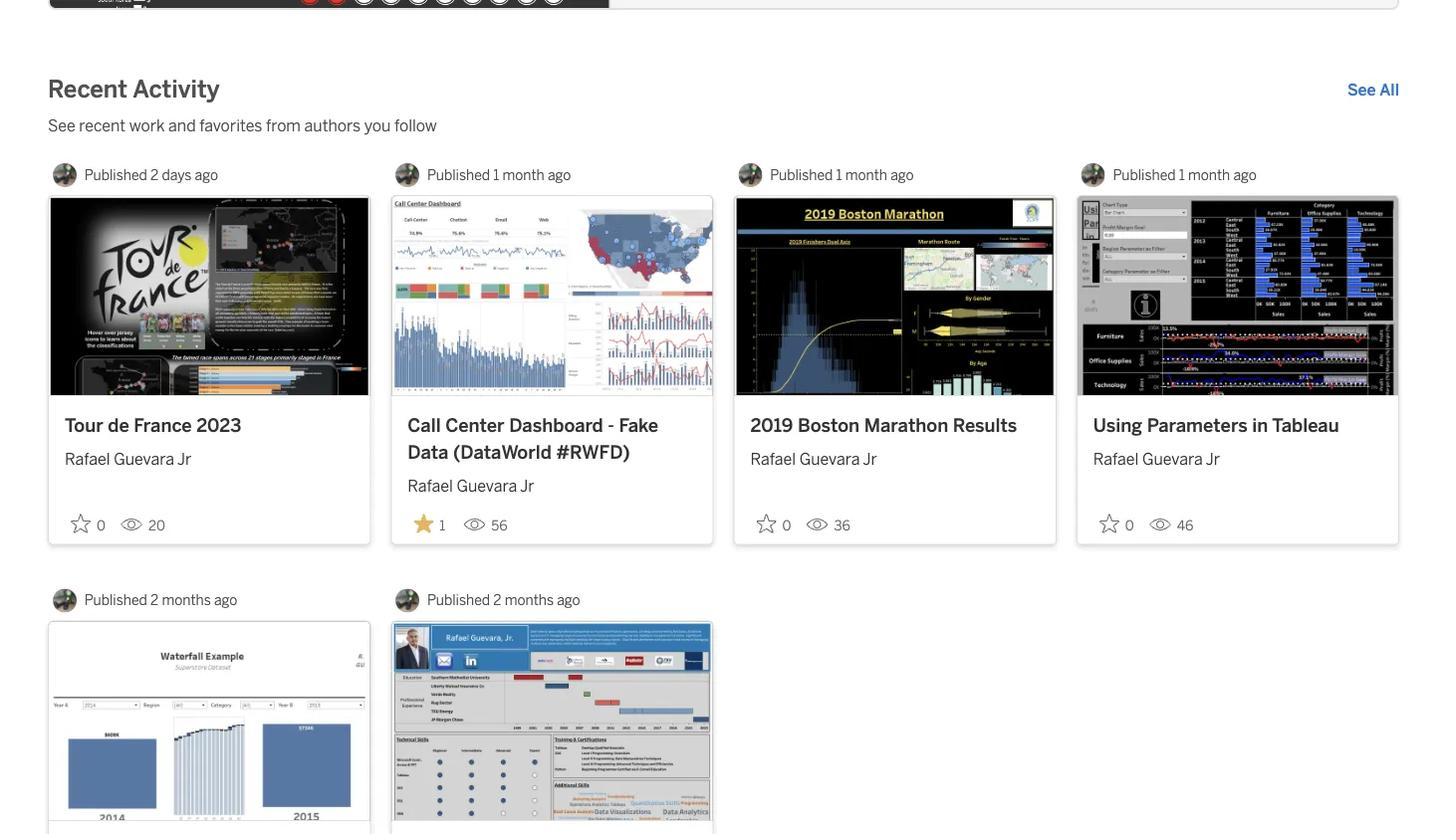Task type: vqa. For each thing, say whether or not it's contained in the screenshot.
Boston's rafael guevara jr
yes



Task type: describe. For each thing, give the bounding box(es) containing it.
in
[[1253, 415, 1269, 437]]

workbook thumbnail image for france
[[49, 196, 370, 395]]

published for boston
[[770, 167, 833, 183]]

tour de france 2023
[[65, 415, 241, 437]]

from
[[266, 116, 301, 135]]

fake
[[619, 415, 659, 437]]

0 for 2019
[[783, 518, 792, 534]]

days
[[162, 167, 192, 183]]

rafael guevara jr link for dashboard
[[408, 467, 697, 499]]

see recent work and favorites from authors you follow element
[[48, 114, 1400, 137]]

dashboard
[[509, 415, 604, 437]]

1 for boston
[[836, 167, 842, 183]]

france
[[134, 415, 192, 437]]

published for center
[[427, 167, 490, 183]]

-
[[608, 415, 615, 437]]

2 down 56
[[493, 593, 502, 609]]

ago for in
[[1234, 167, 1257, 183]]

call center dashboard - fake data (dataworld #rwfd)
[[408, 415, 659, 464]]

rafael for 2019 boston marathon results
[[751, 450, 796, 469]]

and
[[169, 116, 196, 135]]

1 published 2 months ago from the left
[[84, 593, 237, 609]]

published 1 month ago for center
[[427, 167, 571, 183]]

rafael for using parameters in tableau
[[1094, 450, 1139, 469]]

rafael guevara jr for de
[[65, 450, 192, 469]]

see all link
[[1348, 78, 1400, 102]]

rafael guevara jr for center
[[408, 477, 535, 496]]

published for de
[[84, 167, 147, 183]]

2 published 2 months ago from the left
[[427, 593, 580, 609]]

56 views element
[[456, 510, 516, 542]]

see all recent activity element
[[1348, 78, 1400, 102]]

(dataworld
[[453, 442, 552, 464]]

workbook thumbnail image for dashboard
[[392, 196, 713, 395]]

de
[[108, 415, 129, 437]]

ago for dashboard
[[548, 167, 571, 183]]

0 for using
[[1126, 518, 1135, 534]]

published 1 month ago for parameters
[[1113, 167, 1257, 183]]

rafael for call center dashboard - fake data (dataworld #rwfd)
[[408, 477, 453, 496]]

month for parameters
[[1189, 167, 1231, 183]]

2023
[[196, 415, 241, 437]]

jr for dashboard
[[520, 477, 535, 496]]

recent
[[48, 75, 128, 104]]

ago for france
[[195, 167, 218, 183]]

rafael guevara jr link for in
[[1094, 440, 1383, 471]]

boston
[[798, 415, 860, 437]]

work
[[129, 116, 165, 135]]

published 2 days ago
[[84, 167, 218, 183]]

center
[[446, 415, 505, 437]]

see for see all
[[1348, 80, 1377, 99]]

parameters
[[1147, 415, 1248, 437]]

tour de france 2023 link
[[65, 412, 354, 440]]

all
[[1380, 80, 1400, 99]]

2 down 20
[[150, 593, 159, 609]]

rafael guevara jr for parameters
[[1094, 450, 1221, 469]]

authors
[[304, 116, 361, 135]]

favorites
[[200, 116, 262, 135]]

call
[[408, 415, 441, 437]]

rafael guevara jr for boston
[[751, 450, 878, 469]]

see recent work and favorites from authors you follow
[[48, 116, 437, 135]]

guevara for center
[[457, 477, 517, 496]]

Remove Favorite button
[[408, 508, 456, 540]]

add favorite button for tour
[[65, 508, 113, 540]]

2 months from the left
[[505, 593, 554, 609]]

rafael guevara jr image for tour de france 2023
[[53, 163, 77, 187]]



Task type: locate. For each thing, give the bounding box(es) containing it.
using
[[1094, 415, 1143, 437]]

#rwfd)
[[556, 442, 630, 464]]

0 left 36 views element
[[783, 518, 792, 534]]

published down '20 views' element
[[84, 593, 147, 609]]

1 for center
[[493, 167, 499, 183]]

rafael
[[65, 450, 110, 469], [751, 450, 796, 469], [1094, 450, 1139, 469], [408, 477, 453, 496]]

0 horizontal spatial month
[[503, 167, 545, 183]]

published down follow
[[427, 167, 490, 183]]

2019
[[751, 415, 794, 437]]

month for boston
[[846, 167, 888, 183]]

0 left 46 views element
[[1126, 518, 1135, 534]]

rafael guevara jr image
[[53, 163, 77, 187], [396, 163, 420, 187], [739, 163, 763, 187], [53, 589, 77, 613], [396, 589, 420, 613]]

published 2 months ago down 56
[[427, 593, 580, 609]]

activity
[[133, 75, 220, 104]]

2 published 1 month ago from the left
[[770, 167, 914, 183]]

2 horizontal spatial month
[[1189, 167, 1231, 183]]

data
[[408, 442, 449, 464]]

rafael down 2019
[[751, 450, 796, 469]]

recent activity heading
[[48, 74, 220, 106]]

ago
[[195, 167, 218, 183], [548, 167, 571, 183], [891, 167, 914, 183], [1234, 167, 1257, 183], [214, 593, 237, 609], [557, 593, 580, 609]]

recent
[[79, 116, 126, 135]]

recent activity
[[48, 75, 220, 104]]

2 0 from the left
[[783, 518, 792, 534]]

published 2 months ago down 20
[[84, 593, 237, 609]]

1 horizontal spatial month
[[846, 167, 888, 183]]

using parameters in tableau
[[1094, 415, 1340, 437]]

46
[[1177, 518, 1194, 534]]

published down the see recent work and favorites from authors you follow element
[[770, 167, 833, 183]]

published 1 month ago for boston
[[770, 167, 914, 183]]

rafael guevara jr image for call center dashboard - fake data (dataworld #rwfd)
[[396, 163, 420, 187]]

rafael guevara jr link
[[65, 440, 354, 471], [751, 440, 1040, 471], [1094, 440, 1383, 471], [408, 467, 697, 499]]

20 views element
[[113, 510, 173, 542]]

jr for marathon
[[863, 450, 878, 469]]

rafael guevara jr link down call center dashboard - fake data (dataworld #rwfd)
[[408, 467, 697, 499]]

months
[[162, 593, 211, 609], [505, 593, 554, 609]]

2 add favorite button from the left
[[751, 508, 799, 540]]

46 views element
[[1142, 510, 1202, 542]]

guevara down boston
[[800, 450, 860, 469]]

call center dashboard - fake data (dataworld #rwfd) link
[[408, 412, 697, 467]]

month for center
[[503, 167, 545, 183]]

1 published 1 month ago from the left
[[427, 167, 571, 183]]

rafael down tour
[[65, 450, 110, 469]]

20
[[148, 518, 165, 534]]

0 inside button
[[1126, 518, 1135, 534]]

0 left '20 views' element
[[97, 518, 106, 534]]

jr for in
[[1206, 450, 1221, 469]]

see
[[1348, 80, 1377, 99], [48, 116, 75, 135]]

1 months from the left
[[162, 593, 211, 609]]

published right rafael guevara jr icon
[[1113, 167, 1176, 183]]

rafael guevara jr down using
[[1094, 450, 1221, 469]]

tableau
[[1273, 415, 1340, 437]]

1
[[493, 167, 499, 183], [836, 167, 842, 183], [1179, 167, 1185, 183], [440, 518, 446, 534]]

guevara down parameters
[[1143, 450, 1203, 469]]

add favorite button left 36
[[751, 508, 799, 540]]

2019 boston marathon results
[[751, 415, 1018, 437]]

published
[[84, 167, 147, 183], [427, 167, 490, 183], [770, 167, 833, 183], [1113, 167, 1176, 183], [84, 593, 147, 609], [427, 593, 490, 609]]

jr
[[177, 450, 192, 469], [863, 450, 878, 469], [1206, 450, 1221, 469], [520, 477, 535, 496]]

3 published 1 month ago from the left
[[1113, 167, 1257, 183]]

see all
[[1348, 80, 1400, 99]]

2
[[150, 167, 159, 183], [150, 593, 159, 609], [493, 593, 502, 609]]

1 horizontal spatial published 1 month ago
[[770, 167, 914, 183]]

month
[[503, 167, 545, 183], [846, 167, 888, 183], [1189, 167, 1231, 183]]

months down 20
[[162, 593, 211, 609]]

jr down france at left
[[177, 450, 192, 469]]

rafael for tour de france 2023
[[65, 450, 110, 469]]

using parameters in tableau link
[[1094, 412, 1383, 440]]

rafael guevara jr link down using parameters in tableau
[[1094, 440, 1383, 471]]

2 left days
[[150, 167, 159, 183]]

0
[[97, 518, 106, 534], [783, 518, 792, 534], [1126, 518, 1135, 534]]

rafael guevara jr
[[65, 450, 192, 469], [751, 450, 878, 469], [1094, 450, 1221, 469], [408, 477, 535, 496]]

guevara down tour de france 2023
[[114, 450, 174, 469]]

rafael guevara jr link down 2019 boston marathon results at right
[[751, 440, 1040, 471]]

2 horizontal spatial published 1 month ago
[[1113, 167, 1257, 183]]

3 month from the left
[[1189, 167, 1231, 183]]

workbook thumbnail image
[[49, 196, 370, 395], [392, 196, 713, 395], [735, 196, 1056, 395], [1078, 196, 1399, 395], [49, 622, 370, 821], [392, 622, 713, 821]]

published 2 months ago
[[84, 593, 237, 609], [427, 593, 580, 609]]

0 vertical spatial see
[[1348, 80, 1377, 99]]

rafael guevara jr up 56 views element
[[408, 477, 535, 496]]

rafael guevara jr link down 2023
[[65, 440, 354, 471]]

rafael guevara jr link for france
[[65, 440, 354, 471]]

0 horizontal spatial published 1 month ago
[[427, 167, 571, 183]]

56
[[491, 518, 508, 534]]

1 0 from the left
[[97, 518, 106, 534]]

rafael guevara jr image for 2019 boston marathon results
[[739, 163, 763, 187]]

1 horizontal spatial 0
[[783, 518, 792, 534]]

Add Favorite button
[[65, 508, 113, 540], [751, 508, 799, 540]]

add favorite button for 2019
[[751, 508, 799, 540]]

jr down 2019 boston marathon results at right
[[863, 450, 878, 469]]

published down recent
[[84, 167, 147, 183]]

rafael down using
[[1094, 450, 1139, 469]]

published for parameters
[[1113, 167, 1176, 183]]

workbook thumbnail image for marathon
[[735, 196, 1056, 395]]

jr down using parameters in tableau
[[1206, 450, 1221, 469]]

0 horizontal spatial 0
[[97, 518, 106, 534]]

1 horizontal spatial see
[[1348, 80, 1377, 99]]

add favorite button left 20
[[65, 508, 113, 540]]

2 horizontal spatial 0
[[1126, 518, 1135, 534]]

guevara for parameters
[[1143, 450, 1203, 469]]

1 horizontal spatial published 2 months ago
[[427, 593, 580, 609]]

ago for marathon
[[891, 167, 914, 183]]

0 horizontal spatial months
[[162, 593, 211, 609]]

Add Favorite button
[[1094, 508, 1142, 540]]

1 horizontal spatial months
[[505, 593, 554, 609]]

published 1 month ago
[[427, 167, 571, 183], [770, 167, 914, 183], [1113, 167, 1257, 183]]

2019 boston marathon results link
[[751, 412, 1040, 440]]

see left recent
[[48, 116, 75, 135]]

1 horizontal spatial add favorite button
[[751, 508, 799, 540]]

rafael down "data"
[[408, 477, 453, 496]]

1 for parameters
[[1179, 167, 1185, 183]]

results
[[953, 415, 1018, 437]]

36 views element
[[799, 510, 859, 542]]

guevara down (dataworld
[[457, 477, 517, 496]]

1 vertical spatial see
[[48, 116, 75, 135]]

1 inside button
[[440, 518, 446, 534]]

see left all
[[1348, 80, 1377, 99]]

marathon
[[865, 415, 949, 437]]

published down 56 views element
[[427, 593, 490, 609]]

guevara for boston
[[800, 450, 860, 469]]

rafael guevara jr down de
[[65, 450, 192, 469]]

1 month from the left
[[503, 167, 545, 183]]

0 horizontal spatial add favorite button
[[65, 508, 113, 540]]

rafael guevara jr image
[[1082, 163, 1106, 187]]

rafael guevara jr link for marathon
[[751, 440, 1040, 471]]

36
[[834, 518, 851, 534]]

0 for tour
[[97, 518, 106, 534]]

1 add favorite button from the left
[[65, 508, 113, 540]]

follow
[[394, 116, 437, 135]]

workbook thumbnail image for in
[[1078, 196, 1399, 395]]

jr down (dataworld
[[520, 477, 535, 496]]

jr for france
[[177, 450, 192, 469]]

0 horizontal spatial see
[[48, 116, 75, 135]]

guevara
[[114, 450, 174, 469], [800, 450, 860, 469], [1143, 450, 1203, 469], [457, 477, 517, 496]]

you
[[364, 116, 391, 135]]

tour
[[65, 415, 103, 437]]

2 month from the left
[[846, 167, 888, 183]]

0 horizontal spatial published 2 months ago
[[84, 593, 237, 609]]

rafael guevara jr down boston
[[751, 450, 878, 469]]

3 0 from the left
[[1126, 518, 1135, 534]]

months down 56
[[505, 593, 554, 609]]

guevara for de
[[114, 450, 174, 469]]

see for see recent work and favorites from authors you follow
[[48, 116, 75, 135]]



